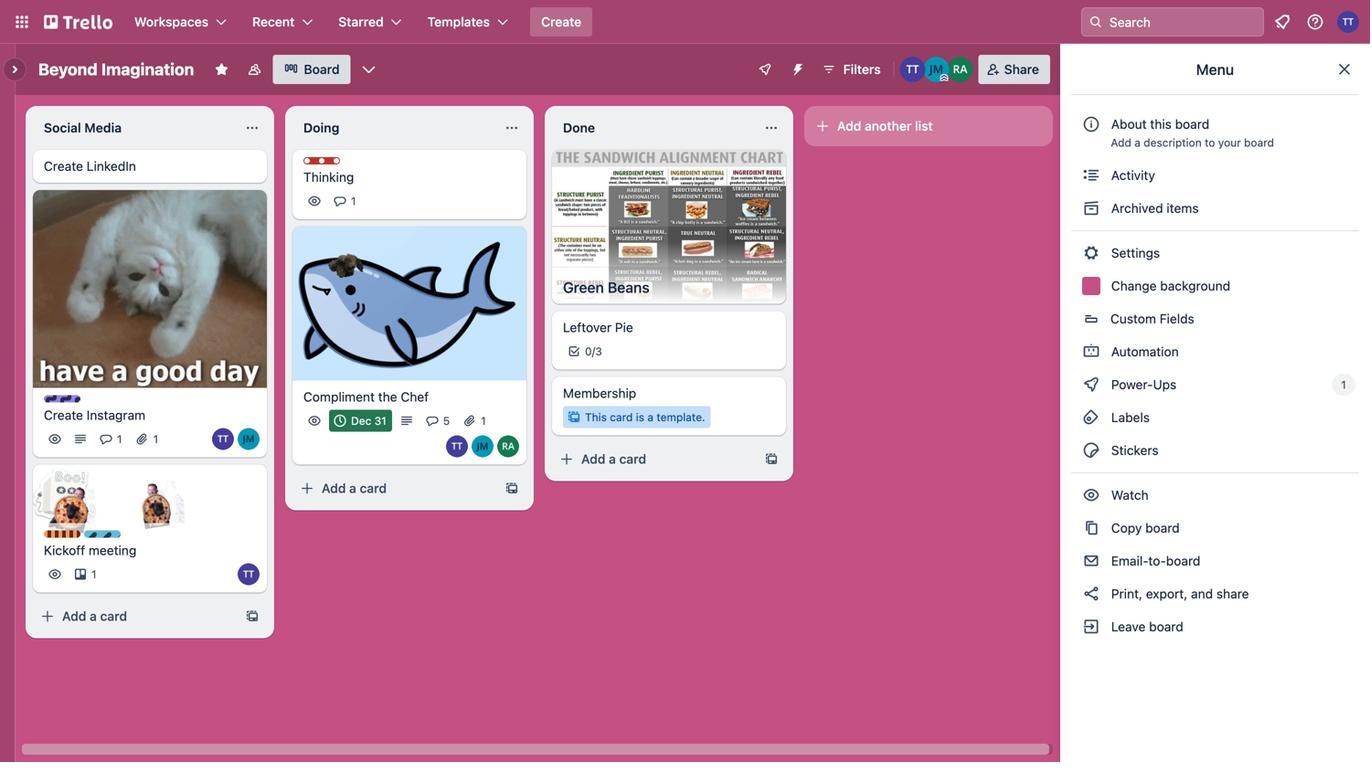 Task type: locate. For each thing, give the bounding box(es) containing it.
jeremy miller (jeremymiller198) image
[[924, 57, 949, 82], [238, 428, 260, 450], [472, 436, 494, 457]]

social
[[44, 120, 81, 135]]

copy board
[[1108, 521, 1180, 536]]

automation image
[[783, 55, 809, 80]]

leave board link
[[1071, 612, 1359, 642]]

about
[[1111, 117, 1147, 132]]

0 vertical spatial create
[[541, 14, 581, 29]]

templates button
[[417, 7, 519, 37]]

card down is
[[619, 452, 646, 467]]

create from template… image
[[764, 452, 779, 467], [245, 609, 260, 624]]

color: orange, title: none image
[[44, 531, 80, 538]]

another
[[865, 118, 912, 133]]

sm image inside watch link
[[1082, 486, 1101, 505]]

power ups image
[[758, 62, 772, 77]]

a for social media
[[90, 609, 97, 624]]

description
[[1144, 136, 1202, 149]]

copy
[[1111, 521, 1142, 536]]

0 horizontal spatial add a card
[[62, 609, 127, 624]]

this card is a template.
[[585, 411, 705, 424]]

board up "print, export, and share"
[[1166, 553, 1201, 569]]

thoughts thinking
[[303, 158, 372, 185]]

ruby anderson (rubyanderson7) image
[[948, 57, 973, 82], [497, 436, 519, 457]]

2 horizontal spatial add a card
[[581, 452, 646, 467]]

1 vertical spatial add a card
[[322, 481, 387, 496]]

/
[[592, 345, 595, 358]]

31
[[374, 414, 386, 427]]

add inside about this board add a description to your board
[[1111, 136, 1131, 149]]

color: bold red, title: "thoughts" element
[[303, 157, 372, 171]]

1
[[351, 195, 356, 207], [1341, 378, 1346, 391], [481, 414, 486, 427], [117, 433, 122, 446], [153, 433, 158, 446], [91, 568, 96, 581]]

1 horizontal spatial https://media3.giphy.com/media/uzbc1merae75kv3oqd/100w.gif?cid=ad960664cgd8q560jl16i4tqsq6qk30rgh2t6st4j6ihzo35&ep=v1_stickers_search&rid=100w.gif&ct=s image
[[136, 463, 203, 529]]

0 horizontal spatial add a card button
[[33, 602, 238, 631]]

stickers
[[1108, 443, 1159, 458]]

sm image left email-
[[1082, 552, 1101, 570]]

sm image inside "leave board" link
[[1082, 618, 1101, 636]]

share
[[1217, 586, 1249, 601]]

card for done
[[619, 452, 646, 467]]

1 sm image from the top
[[1082, 343, 1101, 361]]

1 horizontal spatial add a card
[[322, 481, 387, 496]]

board
[[1175, 117, 1210, 132], [1244, 136, 1274, 149], [1145, 521, 1180, 536], [1166, 553, 1201, 569], [1149, 619, 1183, 634]]

sm image inside print, export, and share link
[[1082, 585, 1101, 603]]

compliment the chef link
[[303, 388, 516, 406]]

add a card button down kickoff meeting link
[[33, 602, 238, 631]]

compliment
[[303, 389, 375, 404]]

workspaces button
[[123, 7, 238, 37]]

menu
[[1196, 61, 1234, 78]]

sm image
[[1082, 166, 1101, 185], [1082, 199, 1101, 218], [1082, 244, 1101, 262], [1082, 409, 1101, 427], [1082, 441, 1101, 460], [1082, 486, 1101, 505], [1082, 552, 1101, 570], [1082, 585, 1101, 603]]

1 horizontal spatial ruby anderson (rubyanderson7) image
[[948, 57, 973, 82]]

add down dec 31 option
[[322, 481, 346, 496]]

add a card button down '31'
[[292, 474, 497, 503]]

change background
[[1108, 278, 1230, 293]]

done
[[563, 120, 595, 135]]

8 sm image from the top
[[1082, 585, 1101, 603]]

https://media3.giphy.com/media/uzbc1merae75kv3oqd/100w.gif?cid=ad960664cgd8q560jl16i4tqsq6qk30rgh2t6st4j6ihzo35&ep=v1_stickers_search&rid=100w.gif&ct=s image
[[136, 463, 203, 529], [49, 470, 116, 537]]

starred button
[[328, 7, 413, 37]]

sm image inside the email-to-board link
[[1082, 552, 1101, 570]]

thoughts
[[322, 158, 372, 171]]

print, export, and share link
[[1071, 580, 1359, 609]]

archived items
[[1108, 201, 1199, 216]]

color: sky, title: "sparkling" element
[[84, 531, 152, 544]]

compliment the chef
[[303, 389, 429, 404]]

terry turtle (terryturtle) image down 5
[[446, 436, 468, 457]]

sm image left automation
[[1082, 343, 1101, 361]]

card down meeting
[[100, 609, 127, 624]]

sm image left leave
[[1082, 618, 1101, 636]]

4 sm image from the top
[[1082, 618, 1101, 636]]

sm image inside archived items link
[[1082, 199, 1101, 218]]

filters
[[843, 62, 881, 77]]

sm image inside "settings" link
[[1082, 244, 1101, 262]]

2 sm image from the top
[[1082, 376, 1101, 394]]

instagram
[[87, 408, 145, 423]]

pete ghost image
[[32, 465, 90, 523]]

4 sm image from the top
[[1082, 409, 1101, 427]]

open information menu image
[[1306, 13, 1324, 31]]

add a card button down 'this card is a template.'
[[552, 445, 757, 474]]

board link
[[273, 55, 351, 84]]

export,
[[1146, 586, 1188, 601]]

0 horizontal spatial https://media3.giphy.com/media/uzbc1merae75kv3oqd/100w.gif?cid=ad960664cgd8q560jl16i4tqsq6qk30rgh2t6st4j6ihzo35&ep=v1_stickers_search&rid=100w.gif&ct=s image
[[49, 470, 116, 537]]

board up to
[[1175, 117, 1210, 132]]

sm image left 'archived'
[[1082, 199, 1101, 218]]

sm image for leave board
[[1082, 618, 1101, 636]]

terry turtle (terryturtle) image down 'create instagram' link
[[212, 428, 234, 450]]

primary element
[[0, 0, 1370, 44]]

a right is
[[647, 411, 654, 424]]

add for done
[[581, 452, 606, 467]]

green
[[563, 279, 604, 296]]

create for create
[[541, 14, 581, 29]]

kickoff meeting
[[44, 543, 136, 558]]

add a card button for done
[[552, 445, 757, 474]]

automation
[[1108, 344, 1179, 359]]

create button
[[530, 7, 592, 37]]

add down kickoff
[[62, 609, 86, 624]]

terry turtle (terryturtle) image for the jeremy miller (jeremymiller198) icon corresponding to ruby anderson (rubyanderson7) 'icon' to the right
[[900, 57, 926, 82]]

card down dec 31
[[360, 481, 387, 496]]

a down 'this card is a template.'
[[609, 452, 616, 467]]

3 sm image from the top
[[1082, 244, 1101, 262]]

linkedin
[[87, 159, 136, 174]]

https://media3.giphy.com/media/uzbc1merae75kv3oqd/100w.gif?cid=ad960664cgd8q560jl16i4tqsq6qk30rgh2t6st4j6ihzo35&ep=v1_stickers_search&rid=100w.gif&ct=s image up kickoff meeting link
[[136, 463, 203, 529]]

ruby anderson (rubyanderson7) image left share button
[[948, 57, 973, 82]]

terry turtle (terryturtle) image for left the jeremy miller (jeremymiller198) icon
[[212, 428, 234, 450]]

a for doing
[[349, 481, 356, 496]]

2 vertical spatial add a card
[[62, 609, 127, 624]]

create for create instagram
[[44, 408, 83, 423]]

card
[[610, 411, 633, 424], [619, 452, 646, 467], [360, 481, 387, 496], [100, 609, 127, 624]]

1 horizontal spatial jeremy miller (jeremymiller198) image
[[472, 436, 494, 457]]

sm image for settings
[[1082, 244, 1101, 262]]

0 notifications image
[[1271, 11, 1293, 33]]

0 vertical spatial create from template… image
[[764, 452, 779, 467]]

membership link
[[563, 384, 775, 403]]

add left the another
[[837, 118, 861, 133]]

custom
[[1111, 311, 1156, 326]]

sm image left the power-
[[1082, 376, 1101, 394]]

a down kickoff meeting
[[90, 609, 97, 624]]

5 sm image from the top
[[1082, 441, 1101, 460]]

sm image left print,
[[1082, 585, 1101, 603]]

add a card down this
[[581, 452, 646, 467]]

watch
[[1108, 488, 1152, 503]]

sm image left 'copy'
[[1082, 519, 1101, 537]]

is
[[636, 411, 644, 424]]

2 horizontal spatial add a card button
[[552, 445, 757, 474]]

a down dec 31 option
[[349, 481, 356, 496]]

terry turtle (terryturtle) image left this member is an admin of this board. image
[[900, 57, 926, 82]]

sm image left stickers
[[1082, 441, 1101, 460]]

Dec 31 checkbox
[[329, 410, 392, 432]]

add a card button
[[552, 445, 757, 474], [292, 474, 497, 503], [33, 602, 238, 631]]

board up to-
[[1145, 521, 1180, 536]]

7 sm image from the top
[[1082, 552, 1101, 570]]

settings
[[1108, 245, 1160, 261]]

terry turtle (terryturtle) image right "open information menu" "icon"
[[1337, 11, 1359, 33]]

1 horizontal spatial add a card button
[[292, 474, 497, 503]]

0 horizontal spatial ruby anderson (rubyanderson7) image
[[497, 436, 519, 457]]

Search field
[[1103, 8, 1263, 36]]

3 sm image from the top
[[1082, 519, 1101, 537]]

sm image inside the activity link
[[1082, 166, 1101, 185]]

search image
[[1089, 15, 1103, 29]]

1 horizontal spatial create from template… image
[[764, 452, 779, 467]]

add for social media
[[62, 609, 86, 624]]

create inside button
[[541, 14, 581, 29]]

kickoff
[[44, 543, 85, 558]]

sm image left watch in the bottom of the page
[[1082, 486, 1101, 505]]

sm image inside "automation" link
[[1082, 343, 1101, 361]]

3
[[595, 345, 602, 358]]

add down about on the right top of page
[[1111, 136, 1131, 149]]

sm image inside copy board link
[[1082, 519, 1101, 537]]

thinking link
[[303, 168, 516, 186]]

a
[[1135, 136, 1141, 149], [647, 411, 654, 424], [609, 452, 616, 467], [349, 481, 356, 496], [90, 609, 97, 624]]

Done text field
[[552, 113, 753, 143]]

1 vertical spatial create from template… image
[[245, 609, 260, 624]]

add a card down dec 31 option
[[322, 481, 387, 496]]

0 horizontal spatial create from template… image
[[245, 609, 260, 624]]

2 vertical spatial create
[[44, 408, 83, 423]]

email-to-board link
[[1071, 547, 1359, 576]]

Doing text field
[[292, 113, 494, 143]]

archived
[[1111, 201, 1163, 216]]

sm image for labels
[[1082, 409, 1101, 427]]

beyond imagination
[[38, 59, 194, 79]]

add a card
[[581, 452, 646, 467], [322, 481, 387, 496], [62, 609, 127, 624]]

https://media3.giphy.com/media/uzbc1merae75kv3oqd/100w.gif?cid=ad960664cgd8q560jl16i4tqsq6qk30rgh2t6st4j6ihzo35&ep=v1_stickers_search&rid=100w.gif&ct=s image up kickoff meeting
[[49, 470, 116, 537]]

0 vertical spatial ruby anderson (rubyanderson7) image
[[948, 57, 973, 82]]

sm image left activity
[[1082, 166, 1101, 185]]

share
[[1004, 62, 1039, 77]]

0 vertical spatial add a card
[[581, 452, 646, 467]]

1 vertical spatial create
[[44, 159, 83, 174]]

add a card down kickoff meeting
[[62, 609, 127, 624]]

sm image left labels
[[1082, 409, 1101, 427]]

Board name text field
[[29, 55, 203, 84]]

2 horizontal spatial jeremy miller (jeremymiller198) image
[[924, 57, 949, 82]]

create linkedin link
[[44, 157, 256, 175]]

add
[[837, 118, 861, 133], [1111, 136, 1131, 149], [581, 452, 606, 467], [322, 481, 346, 496], [62, 609, 86, 624]]

leftover pie
[[563, 320, 633, 335]]

imagination
[[101, 59, 194, 79]]

a for done
[[609, 452, 616, 467]]

print, export, and share
[[1108, 586, 1249, 601]]

templates
[[427, 14, 490, 29]]

terry turtle (terryturtle) image
[[1337, 11, 1359, 33], [900, 57, 926, 82], [212, 428, 234, 450], [446, 436, 468, 457]]

add down this
[[581, 452, 606, 467]]

sm image
[[1082, 343, 1101, 361], [1082, 376, 1101, 394], [1082, 519, 1101, 537], [1082, 618, 1101, 636]]

ruby anderson (rubyanderson7) image up create from template… image
[[497, 436, 519, 457]]

sm image inside labels link
[[1082, 409, 1101, 427]]

leftover
[[563, 320, 612, 335]]

labels
[[1108, 410, 1150, 425]]

sm image left "settings"
[[1082, 244, 1101, 262]]

add another list button
[[804, 106, 1053, 146]]

1 sm image from the top
[[1082, 166, 1101, 185]]

sm image inside stickers link
[[1082, 441, 1101, 460]]

create
[[541, 14, 581, 29], [44, 159, 83, 174], [44, 408, 83, 423]]

6 sm image from the top
[[1082, 486, 1101, 505]]

media
[[84, 120, 122, 135]]

a down about on the right top of page
[[1135, 136, 1141, 149]]

2 sm image from the top
[[1082, 199, 1101, 218]]

add inside add another list button
[[837, 118, 861, 133]]



Task type: vqa. For each thing, say whether or not it's contained in the screenshot.
"THIS" in "Terry Turtle added this card to Done Dec 15 at 9:39 AM"
no



Task type: describe. For each thing, give the bounding box(es) containing it.
print,
[[1111, 586, 1143, 601]]

sm image for print, export, and share
[[1082, 585, 1101, 603]]

social media
[[44, 120, 122, 135]]

board
[[304, 62, 340, 77]]

board right your
[[1244, 136, 1274, 149]]

membership
[[563, 386, 636, 401]]

add a card button for social media
[[33, 602, 238, 631]]

green beans link
[[552, 271, 786, 304]]

create from template… image
[[505, 481, 519, 496]]

chef
[[401, 389, 429, 404]]

board down export,
[[1149, 619, 1183, 634]]

card for doing
[[360, 481, 387, 496]]

dec 31
[[351, 414, 386, 427]]

sparkling
[[102, 532, 152, 544]]

activity link
[[1071, 161, 1359, 190]]

add a card for doing
[[322, 481, 387, 496]]

jeremy miller (jeremymiller198) image for bottommost ruby anderson (rubyanderson7) 'icon'
[[472, 436, 494, 457]]

add a card for social media
[[62, 609, 127, 624]]

leftover pie link
[[563, 319, 775, 337]]

items
[[1167, 201, 1199, 216]]

terry turtle (terryturtle) image
[[238, 564, 260, 586]]

star or unstar board image
[[214, 62, 229, 77]]

stickers link
[[1071, 436, 1359, 465]]

change
[[1111, 278, 1157, 293]]

power-ups
[[1108, 377, 1180, 392]]

thinking
[[303, 170, 354, 185]]

sm image for copy board
[[1082, 519, 1101, 537]]

create from template… image for done
[[764, 452, 779, 467]]

kickoff meeting link
[[44, 542, 256, 560]]

add another list
[[837, 118, 933, 133]]

filters button
[[816, 55, 886, 84]]

Social Media text field
[[33, 113, 234, 143]]

workspace visible image
[[247, 62, 262, 77]]

0
[[585, 345, 592, 358]]

your
[[1218, 136, 1241, 149]]

card for social media
[[100, 609, 127, 624]]

recent
[[252, 14, 295, 29]]

to
[[1205, 136, 1215, 149]]

change background link
[[1071, 271, 1359, 301]]

sm image for activity
[[1082, 166, 1101, 185]]

0 / 3
[[585, 345, 602, 358]]

watch link
[[1071, 481, 1359, 510]]

a inside about this board add a description to your board
[[1135, 136, 1141, 149]]

add for doing
[[322, 481, 346, 496]]

back to home image
[[44, 7, 112, 37]]

customize views image
[[360, 60, 378, 79]]

background
[[1160, 278, 1230, 293]]

leave
[[1111, 619, 1146, 634]]

automation link
[[1071, 337, 1359, 367]]

list
[[915, 118, 933, 133]]

create from template… image for social media
[[245, 609, 260, 624]]

template.
[[657, 411, 705, 424]]

terry turtle (terryturtle) image for the jeremy miller (jeremymiller198) icon associated with bottommost ruby anderson (rubyanderson7) 'icon'
[[446, 436, 468, 457]]

create instagram link
[[44, 406, 256, 425]]

archived items link
[[1071, 194, 1359, 223]]

jeremy miller (jeremymiller198) image for ruby anderson (rubyanderson7) 'icon' to the right
[[924, 57, 949, 82]]

meeting
[[89, 543, 136, 558]]

this
[[1150, 117, 1172, 132]]

leave board
[[1108, 619, 1183, 634]]

add a card for done
[[581, 452, 646, 467]]

custom fields button
[[1071, 304, 1359, 334]]

starred
[[338, 14, 384, 29]]

and
[[1191, 586, 1213, 601]]

5
[[443, 414, 450, 427]]

terry turtle (terryturtle) image inside primary element
[[1337, 11, 1359, 33]]

custom fields
[[1111, 311, 1194, 326]]

create linkedin
[[44, 159, 136, 174]]

sm image for email-to-board
[[1082, 552, 1101, 570]]

the
[[378, 389, 397, 404]]

copy board link
[[1071, 514, 1359, 543]]

ups
[[1153, 377, 1177, 392]]

beans
[[608, 279, 650, 296]]

email-
[[1111, 553, 1148, 569]]

green beans
[[563, 279, 650, 296]]

labels link
[[1071, 403, 1359, 432]]

https://media1.giphy.com/media/3ov9jucrjra1ggg9vu/100w.gif?cid=ad960664cgd8q560jl16i4tqsq6qk30rgh2t6st4j6ihzo35&ep=v1_stickers_search&rid=100w.gif&ct=s image
[[315, 226, 375, 286]]

email-to-board
[[1108, 553, 1201, 569]]

doing
[[303, 120, 339, 135]]

sm image for stickers
[[1082, 441, 1101, 460]]

color: purple, title: none image
[[44, 396, 80, 403]]

this member is an admin of this board. image
[[940, 74, 948, 82]]

sm image for automation
[[1082, 343, 1101, 361]]

pie
[[615, 320, 633, 335]]

0 horizontal spatial jeremy miller (jeremymiller198) image
[[238, 428, 260, 450]]

workspaces
[[134, 14, 208, 29]]

settings link
[[1071, 239, 1359, 268]]

add a card button for doing
[[292, 474, 497, 503]]

dec
[[351, 414, 371, 427]]

to-
[[1148, 553, 1166, 569]]

fields
[[1160, 311, 1194, 326]]

activity
[[1108, 168, 1155, 183]]

sm image for power-ups
[[1082, 376, 1101, 394]]

create for create linkedin
[[44, 159, 83, 174]]

1 vertical spatial ruby anderson (rubyanderson7) image
[[497, 436, 519, 457]]

power-
[[1111, 377, 1153, 392]]

this
[[585, 411, 607, 424]]

sm image for watch
[[1082, 486, 1101, 505]]

sm image for archived items
[[1082, 199, 1101, 218]]

card left is
[[610, 411, 633, 424]]

recent button
[[241, 7, 324, 37]]

about this board add a description to your board
[[1111, 117, 1274, 149]]



